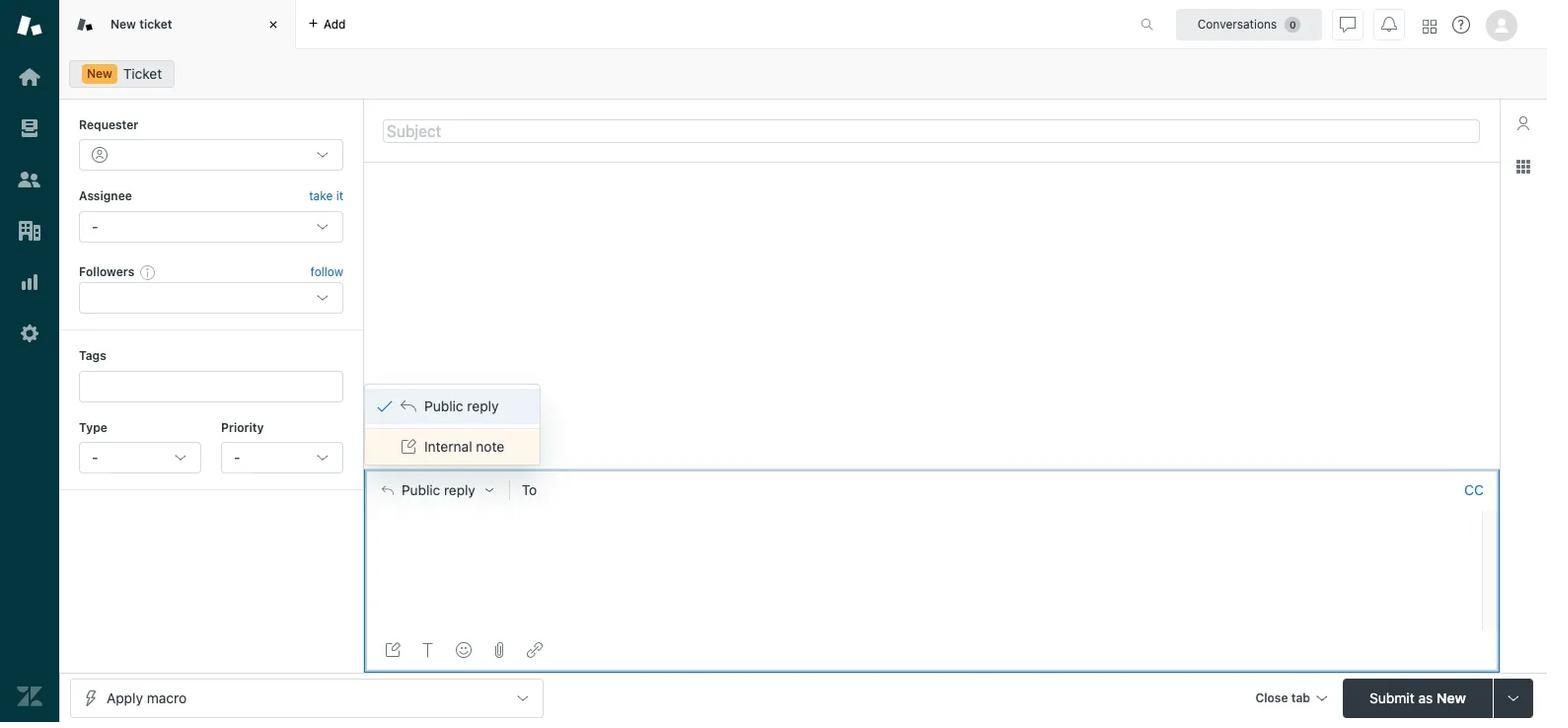 Task type: describe. For each thing, give the bounding box(es) containing it.
get started image
[[17, 64, 42, 90]]

public reply menu item
[[365, 389, 540, 425]]

Public reply composer text field
[[373, 511, 1476, 553]]

zendesk image
[[17, 684, 42, 710]]

- button for priority
[[221, 442, 343, 474]]

Subject field
[[383, 119, 1480, 143]]

notifications image
[[1382, 16, 1397, 32]]

as
[[1418, 689, 1433, 706]]

ticket
[[123, 65, 162, 82]]

get help image
[[1453, 16, 1470, 34]]

public inside dropdown button
[[402, 483, 440, 499]]

public inside menu item
[[424, 398, 463, 415]]

tags element
[[79, 371, 343, 402]]

requester element
[[79, 140, 343, 171]]

2 vertical spatial new
[[1437, 689, 1466, 706]]

internal note
[[424, 438, 504, 455]]

customer context image
[[1516, 115, 1532, 131]]

zendesk support image
[[17, 13, 42, 38]]

- for type
[[92, 449, 98, 466]]

follow
[[310, 264, 343, 279]]

internal note menu item
[[365, 429, 540, 465]]

- inside assignee "element"
[[92, 218, 98, 235]]

public reply inside dropdown button
[[402, 483, 475, 499]]

tabs tab list
[[59, 0, 1120, 49]]

info on adding followers image
[[140, 264, 156, 280]]

reply inside menu item
[[467, 398, 499, 415]]

public reply button
[[364, 470, 509, 511]]

close tab button
[[1247, 678, 1335, 721]]

take
[[309, 189, 333, 204]]

assignee element
[[79, 211, 343, 243]]

- button for type
[[79, 442, 201, 474]]

format text image
[[420, 642, 436, 658]]

cc
[[1465, 482, 1484, 499]]

type
[[79, 420, 107, 435]]

to
[[522, 482, 537, 499]]

add
[[324, 16, 346, 31]]

organizations image
[[17, 218, 42, 244]]

public reply inside menu item
[[424, 398, 499, 415]]

take it
[[309, 189, 343, 204]]

tags
[[79, 349, 106, 363]]

draft mode image
[[385, 642, 401, 658]]

assignee
[[79, 189, 132, 204]]

displays possible ticket submission types image
[[1506, 690, 1522, 706]]



Task type: locate. For each thing, give the bounding box(es) containing it.
followers element
[[79, 282, 343, 314]]

tab
[[1291, 690, 1310, 705]]

0 vertical spatial public reply
[[424, 398, 499, 415]]

priority
[[221, 420, 264, 435]]

submit
[[1370, 689, 1415, 706]]

secondary element
[[59, 54, 1547, 94]]

new right as in the right of the page
[[1437, 689, 1466, 706]]

internal
[[424, 438, 472, 455]]

new inside tab
[[111, 17, 136, 31]]

main element
[[0, 0, 59, 722]]

reporting image
[[17, 269, 42, 295]]

public
[[424, 398, 463, 415], [402, 483, 440, 499]]

-
[[92, 218, 98, 235], [92, 449, 98, 466], [234, 449, 240, 466]]

reply
[[467, 398, 499, 415], [444, 483, 475, 499]]

reply inside dropdown button
[[444, 483, 475, 499]]

add button
[[296, 0, 358, 48]]

ticket
[[139, 17, 172, 31]]

it
[[336, 189, 343, 204]]

1 vertical spatial public reply
[[402, 483, 475, 499]]

insert emojis image
[[456, 642, 472, 658]]

public up internal
[[424, 398, 463, 415]]

admin image
[[17, 321, 42, 346]]

apply macro
[[107, 689, 187, 706]]

0 vertical spatial public
[[424, 398, 463, 415]]

0 vertical spatial reply
[[467, 398, 499, 415]]

0 vertical spatial new
[[111, 17, 136, 31]]

close image
[[263, 15, 283, 35]]

new
[[111, 17, 136, 31], [87, 66, 112, 81], [1437, 689, 1466, 706]]

2 - button from the left
[[221, 442, 343, 474]]

reply down internal note "menu item"
[[444, 483, 475, 499]]

conversations
[[1198, 16, 1277, 31]]

public reply
[[424, 398, 499, 415], [402, 483, 475, 499]]

minimize composer image
[[924, 461, 939, 477]]

apps image
[[1516, 159, 1532, 175]]

new ticket
[[111, 17, 172, 31]]

submit as new
[[1370, 689, 1466, 706]]

cc button
[[1464, 482, 1484, 500]]

public reply up the internal note
[[424, 398, 499, 415]]

1 vertical spatial public
[[402, 483, 440, 499]]

take it button
[[309, 187, 343, 207]]

new for new
[[87, 66, 112, 81]]

- button
[[79, 442, 201, 474], [221, 442, 343, 474]]

customers image
[[17, 167, 42, 192]]

- down assignee
[[92, 218, 98, 235]]

close
[[1256, 690, 1288, 705]]

new left ticket
[[87, 66, 112, 81]]

new left "ticket"
[[111, 17, 136, 31]]

1 vertical spatial new
[[87, 66, 112, 81]]

public down internal
[[402, 483, 440, 499]]

- button down priority
[[221, 442, 343, 474]]

- down priority
[[234, 449, 240, 466]]

button displays agent's chat status as invisible. image
[[1340, 16, 1356, 32]]

- for priority
[[234, 449, 240, 466]]

followers
[[79, 264, 134, 279]]

macro
[[147, 689, 187, 706]]

add attachment image
[[491, 642, 507, 658]]

new ticket tab
[[59, 0, 296, 49]]

follow button
[[310, 263, 343, 281]]

public reply down internal
[[402, 483, 475, 499]]

close tab
[[1256, 690, 1310, 705]]

new for new ticket
[[111, 17, 136, 31]]

None field
[[549, 481, 1457, 500]]

apply
[[107, 689, 143, 706]]

- button down type
[[79, 442, 201, 474]]

1 horizontal spatial - button
[[221, 442, 343, 474]]

reply up 'note'
[[467, 398, 499, 415]]

1 - button from the left
[[79, 442, 201, 474]]

conversations button
[[1176, 8, 1322, 40]]

views image
[[17, 115, 42, 141]]

add link (cmd k) image
[[527, 642, 543, 658]]

new inside secondary element
[[87, 66, 112, 81]]

0 horizontal spatial - button
[[79, 442, 201, 474]]

zendesk products image
[[1423, 19, 1437, 33]]

requester
[[79, 117, 139, 132]]

- down type
[[92, 449, 98, 466]]

note
[[476, 438, 504, 455]]

1 vertical spatial reply
[[444, 483, 475, 499]]



Task type: vqa. For each thing, say whether or not it's contained in the screenshot.
Assign to Support
no



